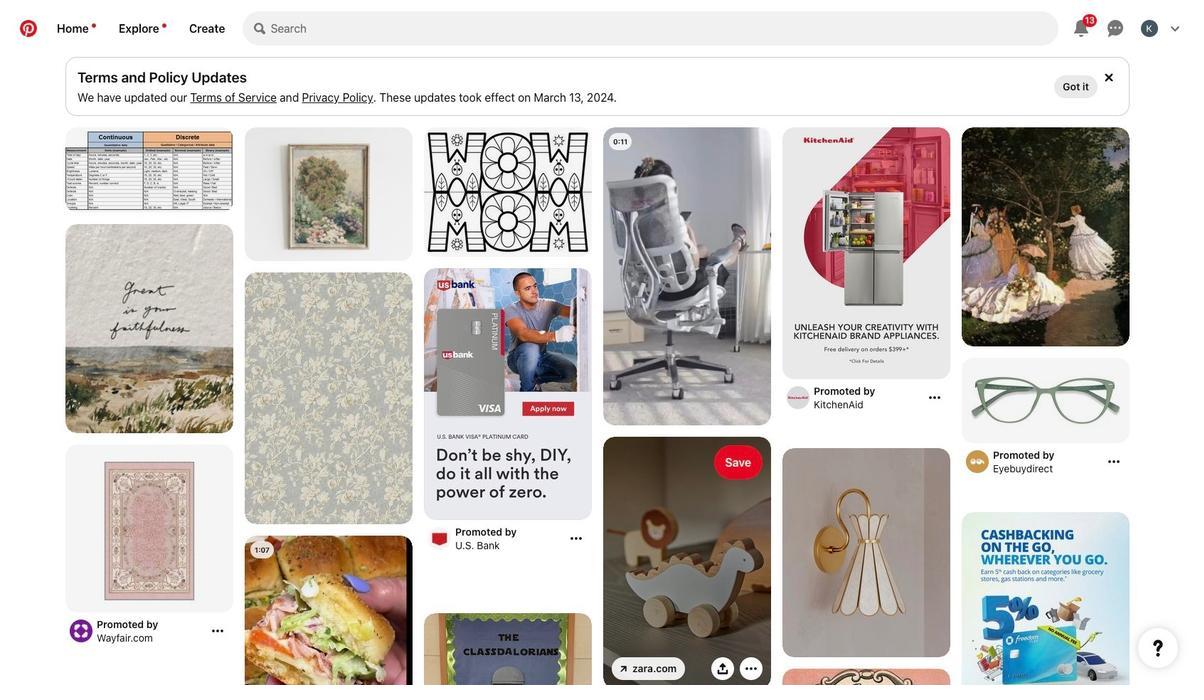 Task type: describe. For each thing, give the bounding box(es) containing it.
link image
[[621, 666, 627, 673]]

*categories change quarterly. activation required. spend limits apply. member fdic. image
[[962, 512, 1130, 685]]

this may contain: two wooden toys sitting on top of a table image
[[603, 437, 771, 685]]

this may contain: a person is holding a sandwich in their left hand while others are on the other side image
[[245, 536, 413, 685]]

Search text field
[[271, 11, 1059, 46]]

this may contain: this is the way poster for star wars classroom decoration with boba fett mask image
[[424, 613, 592, 685]]

transform your space with the luxurious and versatile carpet are you tired of your dull and lifeless floors? upgrade your space with our exquisite carpet and experience a whole new level of comfort and style. unparalleled comfort and quality crafted with utmost precision, this carpet is made from 100% polyester, ensuring exceptional softness and durability. with a pile height of 1 mm, sponge height of 3 mm, and base height of 4 mm, it offers a total height of 8 mm, providing a plush and luxuriou image
[[65, 445, 233, 613]]

notifications image
[[162, 23, 166, 28]]

this may contain: a woman sitting in an office chair with her feet on the back of the chair image
[[603, 127, 771, 426]]

get free delivery on major appliance orders over $399 and complete your kitchen with kitchenaid brand appliances today. *click for details image
[[783, 127, 951, 379]]

search icon image
[[254, 23, 265, 34]]

this may contain: three women in dresses are sitting on the ground near trees and flowers, one is holding an umbrella image
[[962, 127, 1130, 347]]

this may contain: a piece of paper with the words great in your faithlyness written on it image
[[65, 224, 233, 434]]

this may contain: a gray and white wallpaper with flowers on it image
[[245, 273, 413, 524]]

this may contain: a painting hanging on the wall next to a vase with flowers and plants in it image
[[245, 127, 413, 262]]

this may contain: the table shows different types of data that can be used to describe what they are image
[[65, 130, 233, 210]]

this may contain: an advertisement for lipstick from the 1950's image
[[783, 669, 951, 685]]



Task type: locate. For each thing, give the bounding box(es) containing it.
this may contain: a wall light that is on the side of a wall with a white and gold design image
[[783, 448, 951, 658]]

this may contain: the letter m is made up of flowers, leaves and letters in black and white image
[[424, 127, 592, 257]]

kendall parks image
[[1141, 20, 1159, 37]]

this card is perfect for those who are thinking about making a big purchase and includes useful tools to consolidate debt. if you're considering a large expense but can't pay right away, the extra-long 0% introductory apr period (on purchases and balance transfers for 21 billing cycles) allows you to pay over time without piling on finance charges. image
[[424, 268, 592, 520]]

list
[[60, 127, 1136, 685]]

notifications image
[[92, 23, 96, 28]]

green horn eyeglasses available in variety of colors to match any outfit. these stylish full-rim, small - sized plastic eyeglasses include a case. the price includes free 1.5 clear single vision lenses and can change based on options selected during the checkout process. image
[[962, 359, 1130, 443]]



Task type: vqa. For each thing, say whether or not it's contained in the screenshot.
FREE
no



